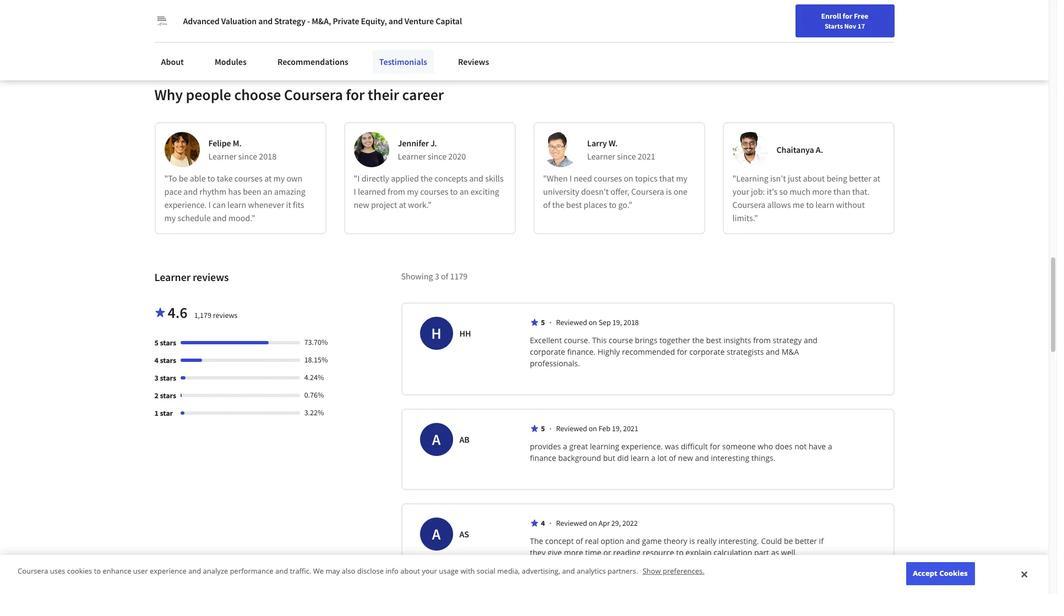 Task type: locate. For each thing, give the bounding box(es) containing it.
2 an from the left
[[460, 186, 469, 197]]

1 vertical spatial more
[[813, 186, 832, 197]]

2 horizontal spatial learn
[[816, 200, 835, 211]]

0 horizontal spatial be
[[179, 173, 188, 184]]

to down theory at the bottom right
[[677, 548, 684, 559]]

better
[[849, 173, 872, 184], [795, 537, 817, 547]]

be inside "to be able to take courses at my own pace and rhythm has been an amazing experience. i can learn whenever it fits my schedule and mood."
[[179, 173, 188, 184]]

for inside 'enroll for free starts nov 17'
[[843, 11, 853, 21]]

1 vertical spatial your
[[733, 186, 750, 197]]

an up whenever
[[263, 186, 272, 197]]

1 horizontal spatial corporate
[[690, 347, 725, 358]]

to down concepts
[[450, 186, 458, 197]]

from inside "i directly applied the concepts and skills i learned from my courses to an exciting new project at work."
[[388, 186, 405, 197]]

0 vertical spatial 2021
[[638, 151, 656, 162]]

3 stars
[[154, 374, 176, 384]]

1
[[154, 409, 159, 419]]

1 horizontal spatial 2018
[[624, 318, 639, 328]]

0 horizontal spatial from
[[388, 186, 405, 197]]

for
[[843, 11, 853, 21], [346, 85, 365, 105], [677, 347, 688, 358], [710, 442, 721, 452]]

17
[[858, 21, 865, 30]]

1 vertical spatial reviewed
[[556, 424, 587, 434]]

1 star
[[154, 409, 173, 419]]

show
[[163, 17, 182, 27], [643, 567, 661, 577]]

new down learned
[[354, 200, 369, 211]]

reviews for learner reviews
[[193, 271, 229, 284]]

reviewed on sep 19, 2018
[[556, 318, 639, 328]]

1 vertical spatial better
[[795, 537, 817, 547]]

learn inside the "learning isn't just about being better at your job: it's so much more than that. coursera allows me to learn without limits."
[[816, 200, 835, 211]]

0 horizontal spatial a
[[563, 442, 567, 452]]

reviewed up great
[[556, 424, 587, 434]]

a left ab
[[432, 430, 441, 450]]

2021 right feb at right
[[623, 424, 639, 434]]

chaitanya a.
[[777, 144, 823, 156]]

has
[[228, 186, 241, 197]]

0 vertical spatial more
[[189, 17, 207, 27]]

1 vertical spatial is
[[690, 537, 695, 547]]

"i
[[354, 173, 360, 184]]

to right me
[[806, 200, 814, 211]]

1 corporate from the left
[[530, 347, 565, 358]]

to right cookies
[[94, 567, 101, 577]]

"to be able to take courses at my own pace and rhythm has been an amazing experience. i can learn whenever it fits my schedule and mood."
[[164, 173, 306, 224]]

h
[[431, 324, 442, 344]]

for inside provides a great learning experience. was difficult for someone who does not have a finance background but did learn a lot of new and interesting things.
[[710, 442, 721, 452]]

since down "w." at the top of the page
[[617, 151, 636, 162]]

from inside excellent course. this course brings together the best insights from strategy and corporate finance. highly recommended for corporate strategists and m&a professionals.
[[753, 336, 771, 346]]

2021 up topics
[[638, 151, 656, 162]]

1 horizontal spatial an
[[460, 186, 469, 197]]

0 horizontal spatial new
[[354, 200, 369, 211]]

things.
[[752, 453, 776, 464]]

accept cookies button
[[906, 563, 975, 586]]

1 vertical spatial i
[[354, 186, 356, 197]]

best inside "when i need courses on topics that my university doesn't offer, coursera is one of the best places to go."
[[566, 200, 582, 211]]

4.24%
[[304, 373, 324, 383]]

1 vertical spatial from
[[753, 336, 771, 346]]

1 vertical spatial reviews
[[213, 311, 238, 321]]

better left if
[[795, 537, 817, 547]]

on left feb at right
[[589, 424, 597, 434]]

1 horizontal spatial 4
[[541, 519, 545, 529]]

jennifer j. learner since 2020
[[398, 138, 466, 162]]

reviewed
[[556, 318, 587, 328], [556, 424, 587, 434], [556, 519, 587, 529]]

strategy
[[274, 15, 306, 26]]

about inside the "learning isn't just about being better at your job: it's so much more than that. coursera allows me to learn without limits."
[[803, 173, 825, 184]]

info
[[386, 567, 399, 577]]

felipe m. learner since 2018
[[208, 138, 277, 162]]

1 vertical spatial experience.
[[622, 442, 663, 452]]

better inside the concept of real option and game theory is really interesting. could be better if they give more time or reading resource to explain calculation part as well.
[[795, 537, 817, 547]]

stars for 4 stars
[[160, 356, 176, 366]]

5 for h
[[541, 318, 545, 328]]

learner inside felipe m. learner since 2018
[[208, 151, 237, 162]]

be right "to
[[179, 173, 188, 184]]

3 right showing
[[435, 271, 439, 282]]

1 horizontal spatial more
[[564, 548, 583, 559]]

0 vertical spatial i
[[570, 173, 572, 184]]

2 vertical spatial more
[[564, 548, 583, 559]]

is inside the concept of real option and game theory is really interesting. could be better if they give more time or reading resource to explain calculation part as well.
[[690, 537, 695, 547]]

a left as on the left bottom of the page
[[432, 525, 441, 545]]

1 horizontal spatial better
[[849, 173, 872, 184]]

did
[[618, 453, 629, 464]]

2 horizontal spatial the
[[693, 336, 704, 346]]

and inside "i directly applied the concepts and skills i learned from my courses to an exciting new project at work."
[[469, 173, 484, 184]]

stars
[[160, 338, 176, 348], [160, 356, 176, 366], [160, 374, 176, 384], [160, 391, 176, 401]]

learner inside the jennifer j. learner since 2020
[[398, 151, 426, 162]]

1 horizontal spatial new
[[678, 453, 693, 464]]

5 up excellent at bottom right
[[541, 318, 545, 328]]

since for w.
[[617, 151, 636, 162]]

reviewed on feb 19, 2021
[[556, 424, 639, 434]]

coursera uses cookies to enhance user experience and analyze performance and traffic. we may also disclose info about your usage with social media, advertising, and analytics partners. show preferences.
[[18, 567, 705, 577]]

the
[[421, 173, 433, 184], [552, 200, 565, 211], [693, 336, 704, 346]]

0 vertical spatial best
[[566, 200, 582, 211]]

to inside the "learning isn't just about being better at your job: it's so much more than that. coursera allows me to learn without limits."
[[806, 200, 814, 211]]

from down applied
[[388, 186, 405, 197]]

experience. up schedule
[[164, 200, 207, 211]]

1 horizontal spatial since
[[428, 151, 447, 162]]

partners.
[[608, 567, 638, 577]]

larry
[[587, 138, 607, 149]]

feb
[[599, 424, 611, 434]]

this
[[592, 336, 607, 346]]

about right info
[[401, 567, 420, 577]]

stars up 3 stars
[[160, 356, 176, 366]]

better up "that."
[[849, 173, 872, 184]]

stars up 2 stars
[[160, 374, 176, 384]]

the concept of real option and game theory is really interesting. could be better if they give more time or reading resource to explain calculation part as well.
[[530, 537, 826, 559]]

new inside "i directly applied the concepts and skills i learned from my courses to an exciting new project at work."
[[354, 200, 369, 211]]

1 vertical spatial best
[[706, 336, 722, 346]]

4 down 5 stars
[[154, 356, 159, 366]]

1 horizontal spatial the
[[552, 200, 565, 211]]

excellent
[[530, 336, 562, 346]]

able
[[190, 173, 206, 184]]

coursera up limits." at right top
[[733, 200, 766, 211]]

best inside excellent course. this course brings together the best insights from strategy and corporate finance. highly recommended for corporate strategists and m&a professionals.
[[706, 336, 722, 346]]

a left lot
[[651, 453, 656, 464]]

and up reading on the right bottom
[[626, 537, 640, 547]]

project
[[371, 200, 397, 211]]

corporate down excellent at bottom right
[[530, 347, 565, 358]]

1 horizontal spatial from
[[753, 336, 771, 346]]

best left insights
[[706, 336, 722, 346]]

since inside felipe m. learner since 2018
[[238, 151, 257, 162]]

reviews up 1,179 reviews
[[193, 271, 229, 284]]

starts
[[825, 21, 843, 30]]

learn
[[228, 200, 246, 211], [816, 200, 835, 211], [631, 453, 649, 464]]

5 up provides
[[541, 424, 545, 434]]

0 horizontal spatial about
[[401, 567, 420, 577]]

3 stars from the top
[[160, 374, 176, 384]]

3 reviewed from the top
[[556, 519, 587, 529]]

at right being
[[873, 173, 881, 184]]

of inside provides a great learning experience. was difficult for someone who does not have a finance background but did learn a lot of new and interesting things.
[[669, 453, 676, 464]]

corporate down insights
[[690, 347, 725, 358]]

on for hh
[[589, 318, 597, 328]]

and down can
[[213, 213, 227, 224]]

0 horizontal spatial the
[[421, 173, 433, 184]]

valuation
[[221, 15, 257, 26]]

0 horizontal spatial since
[[238, 151, 257, 162]]

enroll for free starts nov 17
[[821, 11, 869, 30]]

learn down has
[[228, 200, 246, 211]]

0 vertical spatial 2018
[[259, 151, 277, 162]]

the down university
[[552, 200, 565, 211]]

0 vertical spatial about
[[803, 173, 825, 184]]

free
[[854, 11, 869, 21]]

0 horizontal spatial at
[[264, 173, 272, 184]]

1 horizontal spatial be
[[784, 537, 793, 547]]

of right lot
[[669, 453, 676, 464]]

work."
[[408, 200, 432, 211]]

the right applied
[[421, 173, 433, 184]]

0 horizontal spatial experience.
[[164, 200, 207, 211]]

an inside "i directly applied the concepts and skills i learned from my courses to an exciting new project at work."
[[460, 186, 469, 197]]

0 horizontal spatial best
[[566, 200, 582, 211]]

experience.
[[164, 200, 207, 211], [622, 442, 663, 452]]

0 horizontal spatial learn
[[228, 200, 246, 211]]

from up strategists
[[753, 336, 771, 346]]

modules
[[215, 56, 247, 67]]

reviewed for ab
[[556, 424, 587, 434]]

more right 6 at the top of the page
[[189, 17, 207, 27]]

an down concepts
[[460, 186, 469, 197]]

19, for a
[[612, 424, 622, 434]]

1 reviewed from the top
[[556, 318, 587, 328]]

best
[[566, 200, 582, 211], [706, 336, 722, 346]]

0 vertical spatial reviews
[[193, 271, 229, 284]]

3 since from the left
[[617, 151, 636, 162]]

2 horizontal spatial i
[[570, 173, 572, 184]]

great
[[569, 442, 588, 452]]

0 horizontal spatial courses
[[234, 173, 263, 184]]

2 vertical spatial the
[[693, 336, 704, 346]]

i down "i
[[354, 186, 356, 197]]

more inside the "learning isn't just about being better at your job: it's so much more than that. coursera allows me to learn without limits."
[[813, 186, 832, 197]]

career
[[402, 85, 444, 105]]

for up nov
[[843, 11, 853, 21]]

1 vertical spatial be
[[784, 537, 793, 547]]

1 an from the left
[[263, 186, 272, 197]]

learn inside "to be able to take courses at my own pace and rhythm has been an amazing experience. i can learn whenever it fits my schedule and mood."
[[228, 200, 246, 211]]

1 horizontal spatial learn
[[631, 453, 649, 464]]

4 for 4
[[541, 519, 545, 529]]

2 horizontal spatial more
[[813, 186, 832, 197]]

5
[[541, 318, 545, 328], [154, 338, 159, 348], [541, 424, 545, 434]]

2 horizontal spatial at
[[873, 173, 881, 184]]

advanced valuation and strategy - m&a, private equity, and venture capital
[[183, 15, 462, 26]]

2018 inside felipe m. learner since 2018
[[259, 151, 277, 162]]

0 horizontal spatial show
[[163, 17, 182, 27]]

1 horizontal spatial best
[[706, 336, 722, 346]]

1 vertical spatial 19,
[[612, 424, 622, 434]]

find your new career
[[891, 13, 960, 23]]

on
[[624, 173, 634, 184], [589, 318, 597, 328], [589, 424, 597, 434], [589, 519, 597, 529]]

and down difficult
[[695, 453, 709, 464]]

to
[[208, 173, 215, 184], [450, 186, 458, 197], [609, 200, 617, 211], [806, 200, 814, 211], [677, 548, 684, 559], [94, 567, 101, 577]]

your left usage
[[422, 567, 437, 577]]

learner inside larry w. learner since 2021
[[587, 151, 616, 162]]

0 vertical spatial new
[[354, 200, 369, 211]]

be
[[179, 173, 188, 184], [784, 537, 793, 547]]

nov
[[845, 21, 857, 30]]

0 vertical spatial the
[[421, 173, 433, 184]]

new down difficult
[[678, 453, 693, 464]]

0 vertical spatial reviewed
[[556, 318, 587, 328]]

your inside the "learning isn't just about being better at your job: it's so much more than that. coursera allows me to learn without limits."
[[733, 186, 750, 197]]

5 up 4 stars
[[154, 338, 159, 348]]

since down j.
[[428, 151, 447, 162]]

19, for h
[[613, 318, 622, 328]]

None search field
[[157, 7, 421, 29]]

concepts
[[435, 173, 468, 184]]

reviewed up concept
[[556, 519, 587, 529]]

0 vertical spatial show
[[163, 17, 182, 27]]

at inside "i directly applied the concepts and skills i learned from my courses to an exciting new project at work."
[[399, 200, 406, 211]]

reading
[[613, 548, 641, 559]]

2 horizontal spatial courses
[[594, 173, 622, 184]]

learner down larry in the top of the page
[[587, 151, 616, 162]]

2 vertical spatial reviewed
[[556, 519, 587, 529]]

a for ab
[[432, 430, 441, 450]]

0 horizontal spatial 2018
[[259, 151, 277, 162]]

show down the resource
[[643, 567, 661, 577]]

my up work."
[[407, 186, 419, 197]]

1 vertical spatial 5
[[154, 338, 159, 348]]

stars right 2
[[160, 391, 176, 401]]

to left go."
[[609, 200, 617, 211]]

1 stars from the top
[[160, 338, 176, 348]]

directly
[[362, 173, 389, 184]]

2 horizontal spatial since
[[617, 151, 636, 162]]

learner for jennifer
[[398, 151, 426, 162]]

0 horizontal spatial your
[[422, 567, 437, 577]]

reviewed up the course.
[[556, 318, 587, 328]]

0 vertical spatial 19,
[[613, 318, 622, 328]]

1 horizontal spatial show
[[643, 567, 661, 577]]

4
[[154, 356, 159, 366], [541, 519, 545, 529]]

me
[[793, 200, 805, 211]]

-
[[307, 15, 310, 26]]

0 horizontal spatial corporate
[[530, 347, 565, 358]]

stars for 2 stars
[[160, 391, 176, 401]]

1 horizontal spatial is
[[690, 537, 695, 547]]

a for as
[[432, 525, 441, 545]]

learn for more
[[816, 200, 835, 211]]

0 horizontal spatial 3
[[154, 374, 159, 384]]

learner down felipe on the left of the page
[[208, 151, 237, 162]]

coursera left uses
[[18, 567, 48, 577]]

pace
[[164, 186, 182, 197]]

6
[[183, 17, 187, 27]]

is up explain
[[690, 537, 695, 547]]

1 horizontal spatial your
[[733, 186, 750, 197]]

more down concept
[[564, 548, 583, 559]]

2 reviewed from the top
[[556, 424, 587, 434]]

recommendations
[[278, 56, 349, 67]]

i inside "when i need courses on topics that my university doesn't offer, coursera is one of the best places to go."
[[570, 173, 572, 184]]

on left apr
[[589, 519, 597, 529]]

performance
[[230, 567, 273, 577]]

since for m.
[[238, 151, 257, 162]]

2 stars from the top
[[160, 356, 176, 366]]

your right find
[[907, 13, 922, 23]]

and down able
[[184, 186, 198, 197]]

1 vertical spatial the
[[552, 200, 565, 211]]

is left one at the top
[[666, 186, 672, 197]]

2 horizontal spatial your
[[907, 13, 922, 23]]

0 vertical spatial be
[[179, 173, 188, 184]]

1 vertical spatial a
[[432, 525, 441, 545]]

experience. up did
[[622, 442, 663, 452]]

0 vertical spatial your
[[907, 13, 922, 23]]

but
[[603, 453, 616, 464]]

i left need
[[570, 173, 572, 184]]

erasmus university rotterdam image
[[154, 13, 170, 29]]

why
[[154, 85, 183, 105]]

2 vertical spatial 5
[[541, 424, 545, 434]]

at inside the "learning isn't just about being better at your job: it's so much more than that. coursera allows me to learn without limits."
[[873, 173, 881, 184]]

show left 6 at the top of the page
[[163, 17, 182, 27]]

on up offer,
[[624, 173, 634, 184]]

0 vertical spatial a
[[432, 430, 441, 450]]

reviews
[[193, 271, 229, 284], [213, 311, 238, 321]]

0 horizontal spatial 4
[[154, 356, 159, 366]]

0 vertical spatial experience.
[[164, 200, 207, 211]]

uses
[[50, 567, 65, 577]]

an
[[263, 186, 272, 197], [460, 186, 469, 197]]

of down university
[[543, 200, 551, 211]]

learner for larry
[[587, 151, 616, 162]]

your down "learning
[[733, 186, 750, 197]]

2021 inside larry w. learner since 2021
[[638, 151, 656, 162]]

and
[[258, 15, 273, 26], [389, 15, 403, 26], [469, 173, 484, 184], [184, 186, 198, 197], [213, 213, 227, 224], [804, 336, 818, 346], [766, 347, 780, 358], [695, 453, 709, 464], [626, 537, 640, 547], [188, 567, 201, 577], [275, 567, 288, 577], [562, 567, 575, 577]]

2 corporate from the left
[[690, 347, 725, 358]]

4 up the
[[541, 519, 545, 529]]

if
[[819, 537, 824, 547]]

1 since from the left
[[238, 151, 257, 162]]

2 since from the left
[[428, 151, 447, 162]]

1 horizontal spatial a
[[651, 453, 656, 464]]

0 horizontal spatial more
[[189, 17, 207, 27]]

and left m&a
[[766, 347, 780, 358]]

a right have
[[828, 442, 832, 452]]

and up exciting
[[469, 173, 484, 184]]

courses inside "i directly applied the concepts and skills i learned from my courses to an exciting new project at work."
[[420, 186, 449, 197]]

reviews right 1,179
[[213, 311, 238, 321]]

since inside the jennifer j. learner since 2020
[[428, 151, 447, 162]]

since inside larry w. learner since 2021
[[617, 151, 636, 162]]

0 horizontal spatial better
[[795, 537, 817, 547]]

about
[[161, 56, 184, 67]]

more inside the concept of real option and game theory is really interesting. could be better if they give more time or reading resource to explain calculation part as well.
[[564, 548, 583, 559]]

1 horizontal spatial i
[[354, 186, 356, 197]]

at left work."
[[399, 200, 406, 211]]

need
[[574, 173, 592, 184]]

0 horizontal spatial i
[[208, 200, 211, 211]]

at for better
[[873, 173, 881, 184]]

2021
[[638, 151, 656, 162], [623, 424, 639, 434]]

1 horizontal spatial at
[[399, 200, 406, 211]]

2 a from the top
[[432, 525, 441, 545]]

2021 for reviewed on feb 19, 2021
[[623, 424, 639, 434]]

0 vertical spatial is
[[666, 186, 672, 197]]

university
[[543, 186, 580, 197]]

at up whenever
[[264, 173, 272, 184]]

cookies
[[940, 569, 968, 579]]

73.70%
[[304, 338, 328, 348]]

"to
[[164, 173, 177, 184]]

of inside the concept of real option and game theory is really interesting. could be better if they give more time or reading resource to explain calculation part as well.
[[576, 537, 583, 547]]

resource
[[643, 548, 675, 559]]

learn for has
[[228, 200, 246, 211]]

on left sep
[[589, 318, 597, 328]]

about up the much at top
[[803, 173, 825, 184]]

0 vertical spatial 5
[[541, 318, 545, 328]]

0 vertical spatial better
[[849, 173, 872, 184]]

19, right sep
[[613, 318, 622, 328]]

"learning
[[733, 173, 769, 184]]

learner down the "jennifer"
[[398, 151, 426, 162]]

i left can
[[208, 200, 211, 211]]

3 up 2
[[154, 374, 159, 384]]

coursera down topics
[[631, 186, 664, 197]]

option
[[601, 537, 624, 547]]

2018 up the course
[[624, 318, 639, 328]]

at inside "to be able to take courses at my own pace and rhythm has been an amazing experience. i can learn whenever it fits my schedule and mood."
[[264, 173, 272, 184]]

0 vertical spatial from
[[388, 186, 405, 197]]

4 stars from the top
[[160, 391, 176, 401]]

does
[[775, 442, 793, 452]]

1 vertical spatial 2018
[[624, 318, 639, 328]]

1 vertical spatial new
[[678, 453, 693, 464]]

more left than
[[813, 186, 832, 197]]

experience. inside "to be able to take courses at my own pace and rhythm has been an amazing experience. i can learn whenever it fits my schedule and mood."
[[164, 200, 207, 211]]

interesting.
[[719, 537, 759, 547]]

best down university
[[566, 200, 582, 211]]

explain
[[686, 548, 712, 559]]

1 vertical spatial 2021
[[623, 424, 639, 434]]

1 vertical spatial 4
[[541, 519, 545, 529]]

learn right did
[[631, 453, 649, 464]]

1 horizontal spatial about
[[803, 173, 825, 184]]

course.
[[564, 336, 590, 346]]

my inside "when i need courses on topics that my university doesn't offer, coursera is one of the best places to go."
[[676, 173, 688, 184]]

0 horizontal spatial an
[[263, 186, 272, 197]]

courses up work."
[[420, 186, 449, 197]]

since down m.
[[238, 151, 257, 162]]

give
[[548, 548, 562, 559]]

courses up been at the left top
[[234, 173, 263, 184]]

better inside the "learning isn't just about being better at your job: it's so much more than that. coursera allows me to learn without limits."
[[849, 173, 872, 184]]

1 a from the top
[[432, 430, 441, 450]]

my up one at the top
[[676, 173, 688, 184]]

their
[[368, 85, 399, 105]]

strategists
[[727, 347, 764, 358]]

1 horizontal spatial experience.
[[622, 442, 663, 452]]

and right equity,
[[389, 15, 403, 26]]

2018 up been at the left top
[[259, 151, 277, 162]]

0 vertical spatial 3
[[435, 271, 439, 282]]



Task type: vqa. For each thing, say whether or not it's contained in the screenshot.
the the to the bottom
yes



Task type: describe. For each thing, give the bounding box(es) containing it.
reviews
[[458, 56, 489, 67]]

of left '1179'
[[441, 271, 448, 282]]

showing 3 of 1179
[[401, 271, 468, 282]]

"when i need courses on topics that my university doesn't offer, coursera is one of the best places to go."
[[543, 173, 688, 211]]

experience
[[150, 567, 187, 577]]

for left the their
[[346, 85, 365, 105]]

the inside excellent course. this course brings together the best insights from strategy and corporate finance. highly recommended for corporate strategists and m&a professionals.
[[693, 336, 704, 346]]

m&a
[[782, 347, 799, 358]]

showing
[[401, 271, 433, 282]]

equity,
[[361, 15, 387, 26]]

2022
[[623, 519, 638, 529]]

from for work."
[[388, 186, 405, 197]]

2 vertical spatial your
[[422, 567, 437, 577]]

also
[[342, 567, 355, 577]]

schedule
[[178, 213, 211, 224]]

an inside "to be able to take courses at my own pace and rhythm has been an amazing experience. i can learn whenever it fits my schedule and mood."
[[263, 186, 272, 197]]

that
[[660, 173, 675, 184]]

to inside the concept of real option and game theory is really interesting. could be better if they give more time or reading resource to explain calculation part as well.
[[677, 548, 684, 559]]

may
[[326, 567, 340, 577]]

4 for 4 stars
[[154, 356, 159, 366]]

since for j.
[[428, 151, 447, 162]]

coursera inside "when i need courses on topics that my university doesn't offer, coursera is one of the best places to go."
[[631, 186, 664, 197]]

"i directly applied the concepts and skills i learned from my courses to an exciting new project at work."
[[354, 173, 504, 211]]

together
[[660, 336, 691, 346]]

a.
[[816, 144, 823, 156]]

1 vertical spatial show
[[643, 567, 661, 577]]

it's
[[767, 186, 778, 197]]

coursera inside the "learning isn't just about being better at your job: it's so much more than that. coursera allows me to learn without limits."
[[733, 200, 766, 211]]

learned
[[358, 186, 386, 197]]

really
[[697, 537, 717, 547]]

my left own
[[274, 173, 285, 184]]

own
[[287, 173, 303, 184]]

learning
[[590, 442, 620, 452]]

learn inside provides a great learning experience. was difficult for someone who does not have a finance background but did learn a lot of new and interesting things.
[[631, 453, 649, 464]]

advanced
[[183, 15, 220, 26]]

for inside excellent course. this course brings together the best insights from strategy and corporate finance. highly recommended for corporate strategists and m&a professionals.
[[677, 347, 688, 358]]

preferences.
[[663, 567, 705, 577]]

reviews link
[[452, 50, 496, 74]]

courses inside "when i need courses on topics that my university doesn't offer, coursera is one of the best places to go."
[[594, 173, 622, 184]]

apr
[[599, 519, 610, 529]]

traffic.
[[290, 567, 311, 577]]

game
[[642, 537, 662, 547]]

1 horizontal spatial 3
[[435, 271, 439, 282]]

show inside button
[[163, 17, 182, 27]]

than
[[834, 186, 851, 197]]

reviewed for as
[[556, 519, 587, 529]]

rhythm
[[199, 186, 227, 197]]

be inside the concept of real option and game theory is really interesting. could be better if they give more time or reading resource to explain calculation part as well.
[[784, 537, 793, 547]]

"learning isn't just about being better at your job: it's so much more than that. coursera allows me to learn without limits."
[[733, 173, 881, 224]]

to inside "to be able to take courses at my own pace and rhythm has been an amazing experience. i can learn whenever it fits my schedule and mood."
[[208, 173, 215, 184]]

reviews for 1,179 reviews
[[213, 311, 238, 321]]

exciting
[[471, 186, 499, 197]]

4.6
[[168, 303, 188, 323]]

stars for 3 stars
[[160, 374, 176, 384]]

the
[[530, 537, 543, 547]]

on for ab
[[589, 424, 597, 434]]

theory
[[664, 537, 688, 547]]

1 vertical spatial 3
[[154, 374, 159, 384]]

and right strategy
[[804, 336, 818, 346]]

find your new career link
[[886, 11, 966, 25]]

career
[[939, 13, 960, 23]]

0.76%
[[304, 391, 324, 401]]

new inside provides a great learning experience. was difficult for someone who does not have a finance background but did learn a lot of new and interesting things.
[[678, 453, 693, 464]]

insights
[[724, 336, 751, 346]]

coursera down 'recommendations'
[[284, 85, 343, 105]]

from for strategists
[[753, 336, 771, 346]]

at for courses
[[264, 173, 272, 184]]

2
[[154, 391, 159, 401]]

learner up 4.6
[[154, 271, 191, 284]]

learner for felipe
[[208, 151, 237, 162]]

private
[[333, 15, 359, 26]]

1,179
[[194, 311, 211, 321]]

someone
[[723, 442, 756, 452]]

reviewed for hh
[[556, 318, 587, 328]]

applied
[[391, 173, 419, 184]]

limits."
[[733, 213, 758, 224]]

provides a great learning experience. was difficult for someone who does not have a finance background but did learn a lot of new and interesting things.
[[530, 442, 834, 464]]

2021 for larry w. learner since 2021
[[638, 151, 656, 162]]

2 horizontal spatial a
[[828, 442, 832, 452]]

and left 'traffic.'
[[275, 567, 288, 577]]

and left analytics
[[562, 567, 575, 577]]

on for as
[[589, 519, 597, 529]]

much
[[790, 186, 811, 197]]

isn't
[[770, 173, 786, 184]]

disclose
[[357, 567, 384, 577]]

"when
[[543, 173, 568, 184]]

more inside button
[[189, 17, 207, 27]]

i inside "to be able to take courses at my own pace and rhythm has been an amazing experience. i can learn whenever it fits my schedule and mood."
[[208, 200, 211, 211]]

and left analyze
[[188, 567, 201, 577]]

choose
[[234, 85, 281, 105]]

experience. inside provides a great learning experience. was difficult for someone who does not have a finance background but did learn a lot of new and interesting things.
[[622, 442, 663, 452]]

m.
[[233, 138, 242, 149]]

stars for 5 stars
[[160, 338, 176, 348]]

offer,
[[611, 186, 630, 197]]

1 vertical spatial about
[[401, 567, 420, 577]]

5 for a
[[541, 424, 545, 434]]

social
[[477, 567, 496, 577]]

is inside "when i need courses on topics that my university doesn't offer, coursera is one of the best places to go."
[[666, 186, 672, 197]]

sep
[[599, 318, 611, 328]]

job:
[[751, 186, 765, 197]]

cookies
[[67, 567, 92, 577]]

courses inside "to be able to take courses at my own pace and rhythm has been an amazing experience. i can learn whenever it fits my schedule and mood."
[[234, 173, 263, 184]]

my inside "i directly applied the concepts and skills i learned from my courses to an exciting new project at work."
[[407, 186, 419, 197]]

just
[[788, 173, 802, 184]]

they
[[530, 548, 546, 559]]

modules link
[[208, 50, 253, 74]]

2018 for felipe m. learner since 2018
[[259, 151, 277, 162]]

and left strategy
[[258, 15, 273, 26]]

to inside "i directly applied the concepts and skills i learned from my courses to an exciting new project at work."
[[450, 186, 458, 197]]

2018 for reviewed on sep 19, 2018
[[624, 318, 639, 328]]

show 6 more button
[[154, 12, 215, 32]]

interesting
[[711, 453, 750, 464]]

or
[[604, 548, 611, 559]]

the inside "i directly applied the concepts and skills i learned from my courses to an exciting new project at work."
[[421, 173, 433, 184]]

i inside "i directly applied the concepts and skills i learned from my courses to an exciting new project at work."
[[354, 186, 356, 197]]

3.22%
[[304, 408, 324, 418]]

on inside "when i need courses on topics that my university doesn't offer, coursera is one of the best places to go."
[[624, 173, 634, 184]]

not
[[795, 442, 807, 452]]

1,179 reviews
[[194, 311, 238, 321]]

the inside "when i need courses on topics that my university doesn't offer, coursera is one of the best places to go."
[[552, 200, 565, 211]]

my left schedule
[[164, 213, 176, 224]]

one
[[674, 186, 688, 197]]

part
[[755, 548, 769, 559]]

of inside "when i need courses on topics that my university doesn't offer, coursera is one of the best places to go."
[[543, 200, 551, 211]]

and inside the concept of real option and game theory is really interesting. could be better if they give more time or reading resource to explain calculation part as well.
[[626, 537, 640, 547]]

collection element
[[148, 0, 901, 50]]

without
[[836, 200, 865, 211]]

could
[[761, 537, 782, 547]]

to inside "when i need courses on topics that my university doesn't offer, coursera is one of the best places to go."
[[609, 200, 617, 211]]

accept
[[913, 569, 938, 579]]

doesn't
[[581, 186, 609, 197]]

lot
[[658, 453, 667, 464]]

and inside provides a great learning experience. was difficult for someone who does not have a finance background but did learn a lot of new and interesting things.
[[695, 453, 709, 464]]

enroll
[[821, 11, 841, 21]]

star
[[160, 409, 173, 419]]

been
[[243, 186, 261, 197]]



